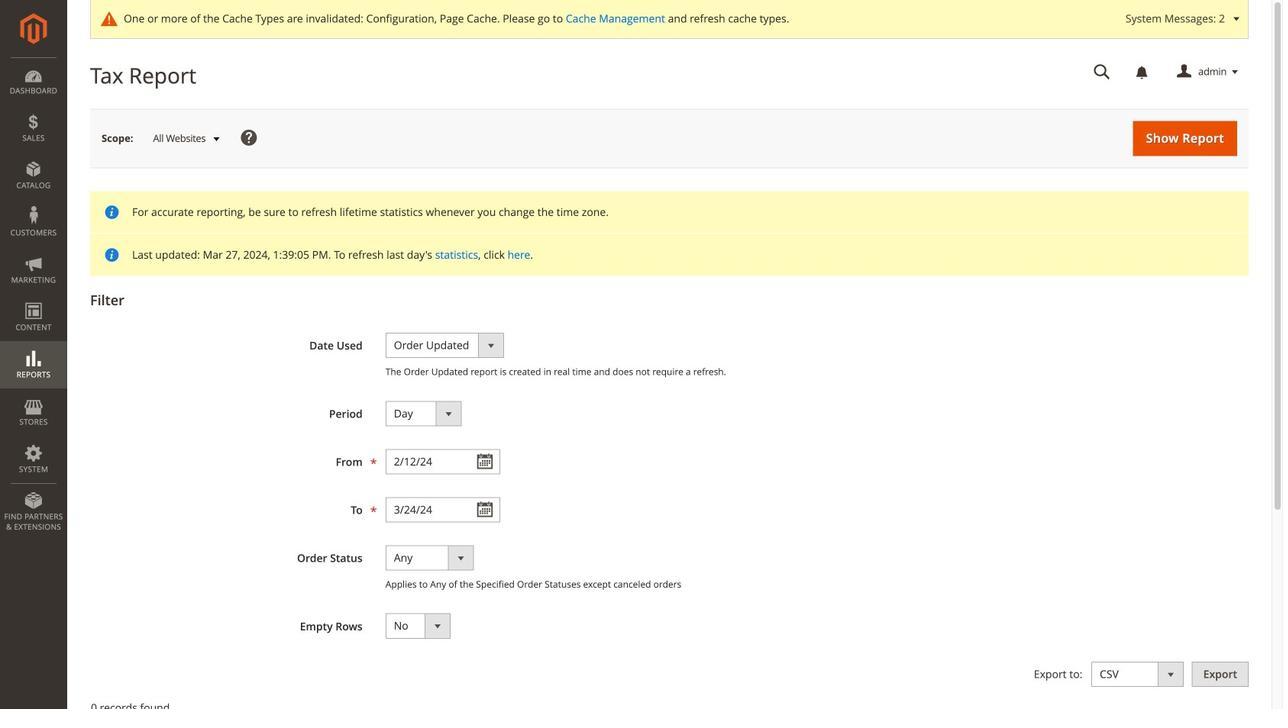 Task type: describe. For each thing, give the bounding box(es) containing it.
magento admin panel image
[[20, 13, 47, 44]]



Task type: vqa. For each thing, say whether or not it's contained in the screenshot.
text field
yes



Task type: locate. For each thing, give the bounding box(es) containing it.
menu bar
[[0, 57, 67, 540]]

None text field
[[386, 449, 500, 475]]

None text field
[[1083, 59, 1121, 86], [386, 498, 500, 523], [1083, 59, 1121, 86], [386, 498, 500, 523]]



